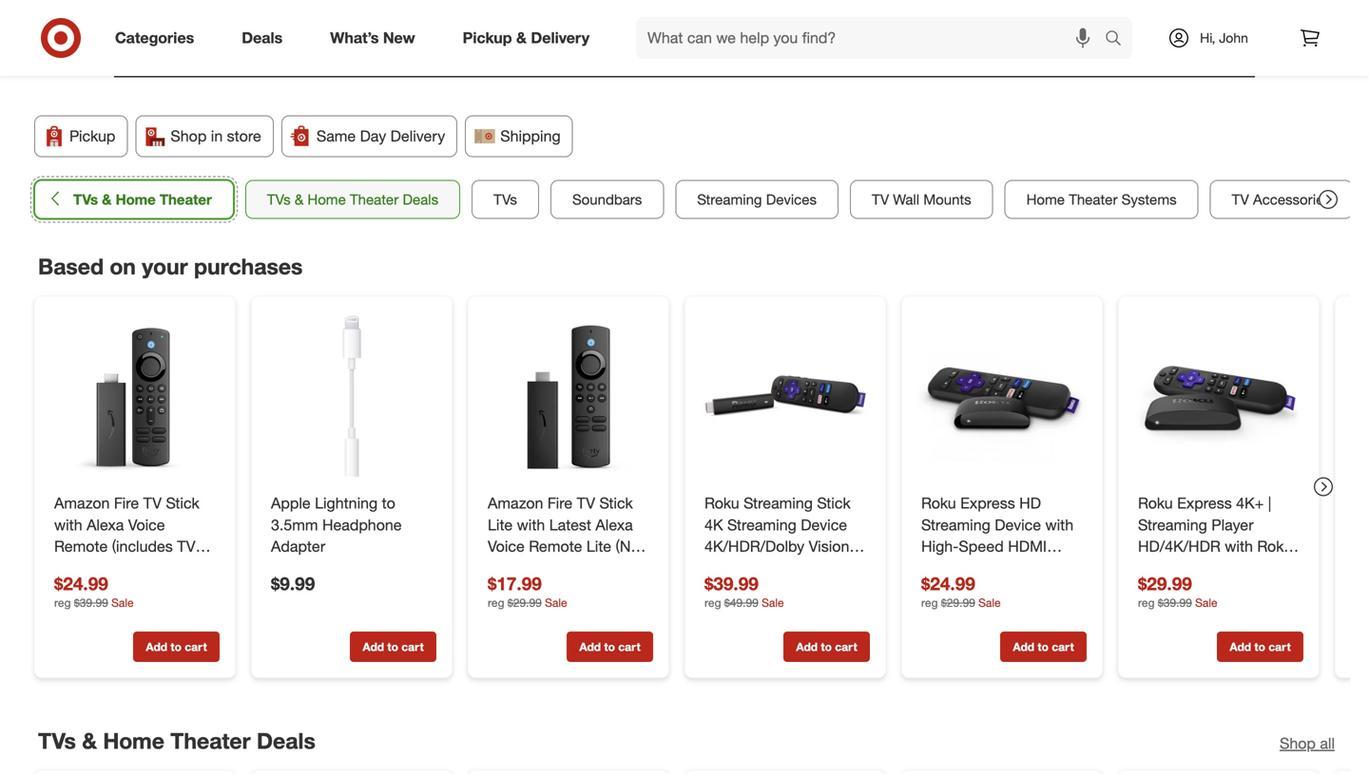 Task type: locate. For each thing, give the bounding box(es) containing it.
pickup inside button
[[69, 127, 115, 146]]

sale left premium
[[1195, 596, 1218, 610]]

sale inside $24.99 reg $39.99 sale
[[111, 596, 134, 610]]

2 controls from the left
[[1138, 581, 1196, 600]]

3 sale from the left
[[762, 596, 784, 610]]

with left latest
[[517, 516, 545, 535]]

device
[[801, 516, 847, 535], [995, 516, 1041, 535], [559, 581, 606, 600]]

what's new link
[[314, 17, 439, 59]]

0 horizontal spatial lite
[[488, 516, 513, 535]]

shop all link
[[1280, 734, 1335, 756]]

1 and from the left
[[921, 581, 947, 600]]

amazon for $17.99
[[488, 494, 543, 513]]

0 vertical spatial |
[[1268, 494, 1272, 513]]

express inside roku express 4k+ | streaming player hd/4k/hdr with roku voice remote with tv controls and premium hdmi cable
[[1177, 494, 1232, 513]]

home inside button
[[308, 191, 346, 208]]

$29.99 inside "$29.99 reg $39.99 sale"
[[1138, 573, 1192, 595]]

tv
[[872, 191, 889, 208], [1232, 191, 1249, 208], [143, 494, 162, 513], [577, 494, 595, 513], [177, 538, 195, 556], [488, 560, 506, 578], [1269, 560, 1288, 578], [705, 581, 723, 600]]

reg inside the $17.99 reg $29.99 sale
[[488, 596, 504, 610]]

alexa up (no
[[596, 516, 633, 535]]

6 add to cart button from the left
[[1217, 632, 1304, 663]]

reg inside "$29.99 reg $39.99 sale"
[[1138, 596, 1155, 610]]

headphone
[[322, 516, 402, 535]]

1 horizontal spatial hd
[[1020, 494, 1041, 513]]

1 add to cart button from the left
[[133, 632, 220, 663]]

sale inside the $17.99 reg $29.99 sale
[[545, 596, 567, 610]]

0 horizontal spatial controls
[[727, 581, 785, 600]]

fire inside 'amazon fire tv stick lite with latest alexa voice remote lite (no tv controls), hd streaming device'
[[548, 494, 573, 513]]

roku express hd streaming device with high-speed hdmi cable, simple remote, and wi-fi - black image
[[918, 312, 1087, 482], [918, 312, 1087, 482]]

sale for hdmi
[[979, 596, 1001, 610]]

2 horizontal spatial |
[[1268, 494, 1272, 513]]

2 cart from the left
[[402, 640, 424, 655]]

1 horizontal spatial and
[[1200, 581, 1226, 600]]

add for amazon fire tv stick lite with latest alexa voice remote lite (no tv controls), hd streaming device
[[579, 640, 601, 655]]

controls down the 4k/hdr/dolby
[[727, 581, 785, 600]]

cart for roku express 4k+ | streaming player hd/4k/hdr with roku voice remote with tv controls and premium hdmi cable
[[1269, 640, 1291, 655]]

what's new
[[330, 29, 415, 47]]

4 cart from the left
[[835, 640, 857, 655]]

hd inside roku express hd streaming device with high-speed hdmi cable, simple remote, and wi-fi - black
[[1020, 494, 1041, 513]]

shop left all
[[1280, 735, 1316, 754]]

reg inside $24.99 reg $29.99 sale
[[921, 596, 938, 610]]

add for roku streaming stick 4k streaming device 4k/hdr/dolby vision with voice remote with tv controls
[[796, 640, 818, 655]]

hi,
[[1200, 29, 1216, 46]]

shipping
[[500, 127, 561, 146]]

stick inside the amazon fire tv stick with alexa voice remote (includes tv controls) | dolby atmos audio | 2020 release
[[166, 494, 199, 513]]

add for roku express hd streaming device with high-speed hdmi cable, simple remote, and wi-fi - black
[[1013, 640, 1035, 655]]

express up player
[[1177, 494, 1232, 513]]

2 alexa from the left
[[596, 516, 633, 535]]

tv inside roku streaming stick 4k streaming device 4k/hdr/dolby vision with voice remote with tv controls
[[705, 581, 723, 600]]

add to cart for amazon fire tv stick lite with latest alexa voice remote lite (no tv controls), hd streaming device
[[579, 640, 641, 655]]

wi-
[[951, 581, 974, 600]]

sale right wi-
[[979, 596, 1001, 610]]

2 $24.99 from the left
[[921, 573, 975, 595]]

voice down hd/4k/hdr
[[1138, 560, 1175, 578]]

voice inside the amazon fire tv stick with alexa voice remote (includes tv controls) | dolby atmos audio | 2020 release
[[128, 516, 165, 535]]

0 vertical spatial deals
[[242, 29, 283, 47]]

shop inside button
[[171, 127, 207, 146]]

1 horizontal spatial $29.99
[[941, 596, 975, 610]]

hdmi inside roku express hd streaming device with high-speed hdmi cable, simple remote, and wi-fi - black
[[1008, 538, 1047, 556]]

cable,
[[921, 560, 965, 578]]

$29.99 inside $24.99 reg $29.99 sale
[[941, 596, 975, 610]]

sale inside "$29.99 reg $39.99 sale"
[[1195, 596, 1218, 610]]

2 reg from the left
[[488, 596, 504, 610]]

1 horizontal spatial hdmi
[[1138, 603, 1177, 622]]

deals inside button
[[403, 191, 438, 208]]

dolby
[[125, 560, 164, 578]]

delivery for same day delivery
[[390, 127, 445, 146]]

2 and from the left
[[1200, 581, 1226, 600]]

tv up premium
[[1269, 560, 1288, 578]]

theater
[[160, 191, 212, 208], [350, 191, 399, 208], [1069, 191, 1118, 208], [171, 728, 251, 755]]

add to cart for apple lightning to 3.5mm headphone adapter
[[363, 640, 424, 655]]

2 horizontal spatial $29.99
[[1138, 573, 1192, 595]]

2 add from the left
[[363, 640, 384, 655]]

$29.99 down $17.99
[[508, 596, 542, 610]]

reg inside $39.99 reg $49.99 sale
[[705, 596, 721, 610]]

1 horizontal spatial controls
[[1138, 581, 1196, 600]]

$29.99 inside the $17.99 reg $29.99 sale
[[508, 596, 542, 610]]

remote inside roku streaming stick 4k streaming device 4k/hdr/dolby vision with voice remote with tv controls
[[778, 560, 832, 578]]

remote down hd/4k/hdr
[[1179, 560, 1233, 578]]

your
[[142, 254, 188, 280]]

sale inside $39.99 reg $49.99 sale
[[762, 596, 784, 610]]

based on your purchases
[[38, 254, 303, 280]]

0 horizontal spatial hdmi
[[1008, 538, 1047, 556]]

shop left in
[[171, 127, 207, 146]]

$29.99 for $17.99
[[508, 596, 542, 610]]

2 express from the left
[[1177, 494, 1232, 513]]

delivery for pickup & delivery
[[531, 29, 590, 47]]

$39.99 inside $24.99 reg $39.99 sale
[[74, 596, 108, 610]]

roku up 4k
[[705, 494, 740, 513]]

accessories
[[1253, 191, 1331, 208]]

voice inside roku express 4k+ | streaming player hd/4k/hdr with roku voice remote with tv controls and premium hdmi cable
[[1138, 560, 1175, 578]]

reg down $17.99
[[488, 596, 504, 610]]

0 vertical spatial tvs & home theater deals
[[267, 191, 438, 208]]

apple lightning to 3.5mm headphone adapter
[[271, 494, 402, 556]]

remote down vision
[[778, 560, 832, 578]]

add to cart button
[[133, 632, 220, 663], [350, 632, 436, 663], [567, 632, 653, 663], [784, 632, 870, 663], [1000, 632, 1087, 663], [1217, 632, 1304, 663]]

1 horizontal spatial device
[[801, 516, 847, 535]]

purchases
[[194, 254, 303, 280]]

0 horizontal spatial fire
[[114, 494, 139, 513]]

5 reg from the left
[[1138, 596, 1155, 610]]

with up controls)
[[54, 516, 82, 535]]

shop for shop in store
[[171, 127, 207, 146]]

5 add to cart from the left
[[1013, 640, 1074, 655]]

6 cart from the left
[[1269, 640, 1291, 655]]

4 add to cart from the left
[[796, 640, 857, 655]]

roku up high-
[[921, 494, 956, 513]]

1 horizontal spatial amazon
[[488, 494, 543, 513]]

1 horizontal spatial stick
[[600, 494, 633, 513]]

5 sale from the left
[[1195, 596, 1218, 610]]

deals link
[[226, 17, 306, 59]]

to inside apple lightning to 3.5mm headphone adapter
[[382, 494, 395, 513]]

sale right $49.99
[[762, 596, 784, 610]]

to for roku streaming stick 4k streaming device 4k/hdr/dolby vision with voice remote with tv controls
[[821, 640, 832, 655]]

3 add to cart from the left
[[579, 640, 641, 655]]

0 horizontal spatial shop
[[171, 127, 207, 146]]

home
[[116, 191, 156, 208], [308, 191, 346, 208], [1027, 191, 1065, 208], [103, 728, 164, 755]]

$24.99 inside $24.99 reg $29.99 sale
[[921, 573, 975, 595]]

1 $24.99 from the left
[[54, 573, 108, 595]]

hd right 'controls),'
[[578, 560, 600, 578]]

$39.99 down hd/4k/hdr
[[1158, 596, 1192, 610]]

1 vertical spatial delivery
[[390, 127, 445, 146]]

device up vision
[[801, 516, 847, 535]]

reg left cable
[[1138, 596, 1155, 610]]

controls inside roku express 4k+ | streaming player hd/4k/hdr with roku voice remote with tv controls and premium hdmi cable
[[1138, 581, 1196, 600]]

to for amazon fire tv stick lite with latest alexa voice remote lite (no tv controls), hd streaming device
[[604, 640, 615, 655]]

1 vertical spatial deals
[[403, 191, 438, 208]]

$24.99 inside $24.99 reg $39.99 sale
[[54, 573, 108, 595]]

6 add to cart from the left
[[1230, 640, 1291, 655]]

$39.99 inside "$29.99 reg $39.99 sale"
[[1158, 596, 1192, 610]]

$17.99
[[488, 573, 542, 595]]

2 fire from the left
[[548, 494, 573, 513]]

with down vision
[[836, 560, 864, 578]]

and inside roku express hd streaming device with high-speed hdmi cable, simple remote, and wi-fi - black
[[921, 581, 947, 600]]

remote up controls)
[[54, 538, 108, 556]]

cart
[[185, 640, 207, 655], [402, 640, 424, 655], [618, 640, 641, 655], [835, 640, 857, 655], [1052, 640, 1074, 655], [1269, 640, 1291, 655]]

roku for $39.99
[[705, 494, 740, 513]]

add to cart button for roku streaming stick 4k streaming device 4k/hdr/dolby vision with voice remote with tv controls
[[784, 632, 870, 663]]

cart for roku streaming stick 4k streaming device 4k/hdr/dolby vision with voice remote with tv controls
[[835, 640, 857, 655]]

2 add to cart button from the left
[[350, 632, 436, 663]]

5 cart from the left
[[1052, 640, 1074, 655]]

$39.99 for $24.99
[[74, 596, 108, 610]]

amazon
[[54, 494, 110, 513], [488, 494, 543, 513]]

delivery inside button
[[390, 127, 445, 146]]

0 horizontal spatial $24.99
[[54, 573, 108, 595]]

1 horizontal spatial $39.99
[[705, 573, 759, 595]]

tvs inside button
[[494, 191, 517, 208]]

1 add from the left
[[146, 640, 167, 655]]

3 add from the left
[[579, 640, 601, 655]]

$29.99
[[1138, 573, 1192, 595], [508, 596, 542, 610], [941, 596, 975, 610]]

sale for roku
[[1195, 596, 1218, 610]]

fire
[[114, 494, 139, 513], [548, 494, 573, 513]]

fire up (includes
[[114, 494, 139, 513]]

sale down 'controls),'
[[545, 596, 567, 610]]

hdmi
[[1008, 538, 1047, 556], [1138, 603, 1177, 622]]

add for roku express 4k+ | streaming player hd/4k/hdr with roku voice remote with tv controls and premium hdmi cable
[[1230, 640, 1251, 655]]

alexa up (includes
[[87, 516, 124, 535]]

0 horizontal spatial express
[[961, 494, 1015, 513]]

0 vertical spatial lite
[[488, 516, 513, 535]]

stick up vision
[[817, 494, 851, 513]]

1 vertical spatial shop
[[1280, 735, 1316, 754]]

2 horizontal spatial stick
[[817, 494, 851, 513]]

0 horizontal spatial $29.99
[[508, 596, 542, 610]]

lite up 'controls),'
[[488, 516, 513, 535]]

$29.99 down hd/4k/hdr
[[1138, 573, 1192, 595]]

reg
[[54, 596, 71, 610], [488, 596, 504, 610], [705, 596, 721, 610], [921, 596, 938, 610], [1138, 596, 1155, 610]]

1 horizontal spatial delivery
[[531, 29, 590, 47]]

categories link
[[99, 17, 218, 59]]

3.5mm
[[271, 516, 318, 535]]

voice up (includes
[[128, 516, 165, 535]]

0 horizontal spatial delivery
[[390, 127, 445, 146]]

4k/hdr/dolby
[[705, 538, 805, 556]]

0 horizontal spatial amazon
[[54, 494, 110, 513]]

pickup
[[463, 29, 512, 47], [69, 127, 115, 146]]

devices
[[766, 191, 817, 208]]

stick up (no
[[600, 494, 633, 513]]

roku express hd streaming device with high-speed hdmi cable, simple remote, and wi-fi - black
[[921, 494, 1077, 600]]

tv wall mounts button
[[850, 180, 993, 219]]

amazon fire tv stick lite with latest alexa voice remote lite (no tv controls), hd streaming device image
[[484, 312, 653, 482], [484, 312, 653, 482]]

add for amazon fire tv stick with alexa voice remote (includes tv controls) | dolby atmos audio | 2020 release
[[146, 640, 167, 655]]

$24.99 for audio
[[54, 573, 108, 595]]

with up $49.99
[[705, 560, 733, 578]]

$39.99 up $49.99
[[705, 573, 759, 595]]

3 stick from the left
[[817, 494, 851, 513]]

2 vertical spatial deals
[[257, 728, 316, 755]]

tv up (includes
[[143, 494, 162, 513]]

hdmi up remote,
[[1008, 538, 1047, 556]]

roku up premium
[[1257, 538, 1292, 556]]

0 horizontal spatial hd
[[578, 560, 600, 578]]

0 vertical spatial shop
[[171, 127, 207, 146]]

voice up $17.99
[[488, 538, 525, 556]]

roku express 4k+ | streaming player hd/4k/hdr with roku voice remote with tv controls and premium hdmi cable image
[[1134, 312, 1304, 482], [1134, 312, 1304, 482]]

remote up 'controls),'
[[529, 538, 582, 556]]

tvs button
[[472, 180, 539, 219]]

1 stick from the left
[[166, 494, 199, 513]]

and down cable,
[[921, 581, 947, 600]]

hd/4k/hdr
[[1138, 538, 1221, 556]]

tv left $49.99
[[705, 581, 723, 600]]

1 horizontal spatial pickup
[[463, 29, 512, 47]]

reg inside $24.99 reg $39.99 sale
[[54, 596, 71, 610]]

amazon for $24.99
[[54, 494, 110, 513]]

reg down controls)
[[54, 596, 71, 610]]

2 horizontal spatial device
[[995, 516, 1041, 535]]

reg for roku express hd streaming device with high-speed hdmi cable, simple remote, and wi-fi - black
[[921, 596, 938, 610]]

| right 4k+
[[1268, 494, 1272, 513]]

and up cable
[[1200, 581, 1226, 600]]

$24.99
[[54, 573, 108, 595], [921, 573, 975, 595]]

device up speed
[[995, 516, 1041, 535]]

sale down dolby
[[111, 596, 134, 610]]

0 horizontal spatial |
[[96, 581, 100, 600]]

sale inside $24.99 reg $29.99 sale
[[979, 596, 1001, 610]]

1 reg from the left
[[54, 596, 71, 610]]

1 express from the left
[[961, 494, 1015, 513]]

wall
[[893, 191, 920, 208]]

amazon up 'controls),'
[[488, 494, 543, 513]]

apple lightning to 3.5mm headphone adapter image
[[267, 312, 436, 482], [267, 312, 436, 482]]

1 alexa from the left
[[87, 516, 124, 535]]

voice
[[128, 516, 165, 535], [488, 538, 525, 556], [737, 560, 774, 578], [1138, 560, 1175, 578]]

device down 'controls),'
[[559, 581, 606, 600]]

| left 2020 in the bottom left of the page
[[96, 581, 100, 600]]

5 add to cart button from the left
[[1000, 632, 1087, 663]]

0 horizontal spatial $39.99
[[74, 596, 108, 610]]

categories
[[115, 29, 194, 47]]

lite left (no
[[587, 538, 612, 556]]

$39.99 down controls)
[[74, 596, 108, 610]]

0 vertical spatial hd
[[1020, 494, 1041, 513]]

add to cart button for apple lightning to 3.5mm headphone adapter
[[350, 632, 436, 663]]

atmos
[[168, 560, 212, 578]]

soundbars button
[[551, 180, 664, 219]]

3 cart from the left
[[618, 640, 641, 655]]

controls inside roku streaming stick 4k streaming device 4k/hdr/dolby vision with voice remote with tv controls
[[727, 581, 785, 600]]

4 add from the left
[[796, 640, 818, 655]]

& inside "button"
[[102, 191, 112, 208]]

0 horizontal spatial device
[[559, 581, 606, 600]]

reg for roku streaming stick 4k streaming device 4k/hdr/dolby vision with voice remote with tv controls
[[705, 596, 721, 610]]

0 horizontal spatial pickup
[[69, 127, 115, 146]]

2 sale from the left
[[545, 596, 567, 610]]

0 horizontal spatial and
[[921, 581, 947, 600]]

controls up cable
[[1138, 581, 1196, 600]]

and
[[921, 581, 947, 600], [1200, 581, 1226, 600]]

4 reg from the left
[[921, 596, 938, 610]]

express
[[961, 494, 1015, 513], [1177, 494, 1232, 513]]

and inside roku express 4k+ | streaming player hd/4k/hdr with roku voice remote with tv controls and premium hdmi cable
[[1200, 581, 1226, 600]]

amazon inside 'amazon fire tv stick lite with latest alexa voice remote lite (no tv controls), hd streaming device'
[[488, 494, 543, 513]]

4 sale from the left
[[979, 596, 1001, 610]]

streaming devices button
[[675, 180, 839, 219]]

1 horizontal spatial express
[[1177, 494, 1232, 513]]

2 amazon from the left
[[488, 494, 543, 513]]

1 add to cart from the left
[[146, 640, 207, 655]]

tvs & home theater deals
[[267, 191, 438, 208], [38, 728, 316, 755]]

amazon up controls)
[[54, 494, 110, 513]]

1 vertical spatial |
[[117, 560, 121, 578]]

all
[[1320, 735, 1335, 754]]

add to cart for roku express hd streaming device with high-speed hdmi cable, simple remote, and wi-fi - black
[[1013, 640, 1074, 655]]

day
[[360, 127, 386, 146]]

2 stick from the left
[[600, 494, 633, 513]]

same day delivery
[[316, 127, 445, 146]]

1 amazon from the left
[[54, 494, 110, 513]]

vision
[[809, 538, 850, 556]]

remote
[[54, 538, 108, 556], [529, 538, 582, 556], [778, 560, 832, 578], [1179, 560, 1233, 578]]

voice down the 4k/hdr/dolby
[[737, 560, 774, 578]]

| up 2020 in the bottom left of the page
[[117, 560, 121, 578]]

stick up (includes
[[166, 494, 199, 513]]

1 cart from the left
[[185, 640, 207, 655]]

1 fire from the left
[[114, 494, 139, 513]]

2 add to cart from the left
[[363, 640, 424, 655]]

$29.99 left '-'
[[941, 596, 975, 610]]

4 add to cart button from the left
[[784, 632, 870, 663]]

roku
[[705, 494, 740, 513], [921, 494, 956, 513], [1138, 494, 1173, 513], [1257, 538, 1292, 556]]

1 horizontal spatial shop
[[1280, 735, 1316, 754]]

pickup right new
[[463, 29, 512, 47]]

express inside roku express hd streaming device with high-speed hdmi cable, simple remote, and wi-fi - black
[[961, 494, 1015, 513]]

0 vertical spatial hdmi
[[1008, 538, 1047, 556]]

3 reg from the left
[[705, 596, 721, 610]]

pickup up tvs & home theater "button"
[[69, 127, 115, 146]]

0 horizontal spatial alexa
[[87, 516, 124, 535]]

hdmi left cable
[[1138, 603, 1177, 622]]

amazon inside the amazon fire tv stick with alexa voice remote (includes tv controls) | dolby atmos audio | 2020 release
[[54, 494, 110, 513]]

systems
[[1122, 191, 1177, 208]]

with inside roku express hd streaming device with high-speed hdmi cable, simple remote, and wi-fi - black
[[1046, 516, 1074, 535]]

1 horizontal spatial alexa
[[596, 516, 633, 535]]

apple lightning to 3.5mm headphone adapter link
[[271, 493, 433, 558]]

stick inside 'amazon fire tv stick lite with latest alexa voice remote lite (no tv controls), hd streaming device'
[[600, 494, 633, 513]]

amazon fire tv stick lite with latest alexa voice remote lite (no tv controls), hd streaming device
[[488, 494, 640, 600]]

1 vertical spatial hdmi
[[1138, 603, 1177, 622]]

roku for $29.99
[[1138, 494, 1173, 513]]

to
[[382, 494, 395, 513], [171, 640, 182, 655], [387, 640, 398, 655], [604, 640, 615, 655], [821, 640, 832, 655], [1038, 640, 1049, 655], [1255, 640, 1266, 655]]

1 horizontal spatial $24.99
[[921, 573, 975, 595]]

apple
[[271, 494, 311, 513]]

reg left wi-
[[921, 596, 938, 610]]

roku up hd/4k/hdr
[[1138, 494, 1173, 513]]

roku inside roku streaming stick 4k streaming device 4k/hdr/dolby vision with voice remote with tv controls
[[705, 494, 740, 513]]

1 horizontal spatial fire
[[548, 494, 573, 513]]

fire for $24.99
[[114, 494, 139, 513]]

roku inside roku express hd streaming device with high-speed hdmi cable, simple remote, and wi-fi - black
[[921, 494, 956, 513]]

roku streaming stick 4k streaming device 4k/hdr/dolby vision with voice remote with tv controls image
[[701, 312, 870, 482], [701, 312, 870, 482]]

2 horizontal spatial $39.99
[[1158, 596, 1192, 610]]

add to cart button for roku express hd streaming device with high-speed hdmi cable, simple remote, and wi-fi - black
[[1000, 632, 1087, 663]]

delivery
[[531, 29, 590, 47], [390, 127, 445, 146]]

hd up remote,
[[1020, 494, 1041, 513]]

fire up latest
[[548, 494, 573, 513]]

0 vertical spatial delivery
[[531, 29, 590, 47]]

1 vertical spatial pickup
[[69, 127, 115, 146]]

pickup & delivery
[[463, 29, 590, 47]]

0 horizontal spatial stick
[[166, 494, 199, 513]]

1 horizontal spatial lite
[[587, 538, 612, 556]]

fire inside the amazon fire tv stick with alexa voice remote (includes tv controls) | dolby atmos audio | 2020 release
[[114, 494, 139, 513]]

remote inside the amazon fire tv stick with alexa voice remote (includes tv controls) | dolby atmos audio | 2020 release
[[54, 538, 108, 556]]

$39.99 inside $39.99 reg $49.99 sale
[[705, 573, 759, 595]]

tv left accessories
[[1232, 191, 1249, 208]]

1 controls from the left
[[727, 581, 785, 600]]

same
[[316, 127, 356, 146]]

add to cart button for amazon fire tv stick with alexa voice remote (includes tv controls) | dolby atmos audio | 2020 release
[[133, 632, 220, 663]]

with down player
[[1225, 538, 1253, 556]]

john
[[1219, 29, 1248, 46]]

6 add from the left
[[1230, 640, 1251, 655]]

tv up atmos
[[177, 538, 195, 556]]

home inside "button"
[[116, 191, 156, 208]]

0 vertical spatial pickup
[[463, 29, 512, 47]]

deals
[[242, 29, 283, 47], [403, 191, 438, 208], [257, 728, 316, 755]]

latest
[[549, 516, 591, 535]]

sale
[[111, 596, 134, 610], [545, 596, 567, 610], [762, 596, 784, 610], [979, 596, 1001, 610], [1195, 596, 1218, 610]]

tvs
[[73, 191, 98, 208], [267, 191, 291, 208], [494, 191, 517, 208], [38, 728, 76, 755]]

4k
[[705, 516, 723, 535]]

1 sale from the left
[[111, 596, 134, 610]]

1 vertical spatial hd
[[578, 560, 600, 578]]

with up remote,
[[1046, 516, 1074, 535]]

amazon fire tv stick with alexa voice remote (includes tv controls) | dolby atmos audio | 2020 release image
[[50, 312, 220, 482], [50, 312, 220, 482]]

hd inside 'amazon fire tv stick lite with latest alexa voice remote lite (no tv controls), hd streaming device'
[[578, 560, 600, 578]]

express up speed
[[961, 494, 1015, 513]]

reg left $49.99
[[705, 596, 721, 610]]

3 add to cart button from the left
[[567, 632, 653, 663]]

5 add from the left
[[1013, 640, 1035, 655]]



Task type: vqa. For each thing, say whether or not it's contained in the screenshot.


Task type: describe. For each thing, give the bounding box(es) containing it.
streaming inside roku express hd streaming device with high-speed hdmi cable, simple remote, and wi-fi - black
[[921, 516, 991, 535]]

shop in store button
[[135, 116, 274, 157]]

roku express 4k+ | streaming player hd/4k/hdr with roku voice remote with tv controls and premium hdmi cable link
[[1138, 493, 1300, 622]]

streaming
[[488, 581, 555, 600]]

fi
[[974, 581, 986, 600]]

streaming inside roku express 4k+ | streaming player hd/4k/hdr with roku voice remote with tv controls and premium hdmi cable
[[1138, 516, 1207, 535]]

search button
[[1096, 17, 1142, 63]]

in
[[211, 127, 223, 146]]

to for apple lightning to 3.5mm headphone adapter
[[387, 640, 398, 655]]

pickup for pickup & delivery
[[463, 29, 512, 47]]

what's
[[330, 29, 379, 47]]

tv up latest
[[577, 494, 595, 513]]

$29.99 reg $39.99 sale
[[1138, 573, 1218, 610]]

hdmi inside roku express 4k+ | streaming player hd/4k/hdr with roku voice remote with tv controls and premium hdmi cable
[[1138, 603, 1177, 622]]

roku express hd streaming device with high-speed hdmi cable, simple remote, and wi-fi - black link
[[921, 493, 1083, 600]]

stick for $24.99
[[166, 494, 199, 513]]

tvs & home theater button
[[34, 180, 234, 219]]

release
[[142, 581, 196, 600]]

speed
[[959, 538, 1004, 556]]

to for roku express hd streaming device with high-speed hdmi cable, simple remote, and wi-fi - black
[[1038, 640, 1049, 655]]

based
[[38, 254, 104, 280]]

-
[[990, 581, 996, 600]]

(no
[[616, 538, 640, 556]]

stick for $17.99
[[600, 494, 633, 513]]

shop for shop all
[[1280, 735, 1316, 754]]

with up premium
[[1237, 560, 1265, 578]]

roku for $24.99
[[921, 494, 956, 513]]

1 vertical spatial tvs & home theater deals
[[38, 728, 316, 755]]

2 vertical spatial |
[[96, 581, 100, 600]]

amazon fire tv stick with alexa voice remote (includes tv controls) | dolby atmos audio | 2020 release
[[54, 494, 212, 600]]

| inside roku express 4k+ | streaming player hd/4k/hdr with roku voice remote with tv controls and premium hdmi cable
[[1268, 494, 1272, 513]]

search
[[1096, 30, 1142, 49]]

cart for apple lightning to 3.5mm headphone adapter
[[402, 640, 424, 655]]

same day delivery button
[[281, 116, 458, 157]]

player
[[1212, 516, 1254, 535]]

sale for (includes
[[111, 596, 134, 610]]

amazon fire tv stick with alexa voice remote (includes tv controls) | dolby atmos audio | 2020 release link
[[54, 493, 216, 600]]

remote inside roku express 4k+ | streaming player hd/4k/hdr with roku voice remote with tv controls and premium hdmi cable
[[1179, 560, 1233, 578]]

tvs & home theater deals inside button
[[267, 191, 438, 208]]

device inside 'amazon fire tv stick lite with latest alexa voice remote lite (no tv controls), hd streaming device'
[[559, 581, 606, 600]]

controls)
[[54, 560, 113, 578]]

add to cart for roku streaming stick 4k streaming device 4k/hdr/dolby vision with voice remote with tv controls
[[796, 640, 857, 655]]

alexa inside 'amazon fire tv stick lite with latest alexa voice remote lite (no tv controls), hd streaming device'
[[596, 516, 633, 535]]

roku streaming stick 4k streaming device 4k/hdr/dolby vision with voice remote with tv controls
[[705, 494, 864, 600]]

$9.99
[[271, 573, 315, 595]]

shipping button
[[465, 116, 573, 157]]

4k+
[[1236, 494, 1264, 513]]

soundbars
[[572, 191, 642, 208]]

$29.99 for $24.99
[[941, 596, 975, 610]]

tv wall mounts
[[872, 191, 972, 208]]

stick inside roku streaming stick 4k streaming device 4k/hdr/dolby vision with voice remote with tv controls
[[817, 494, 851, 513]]

fire for $17.99
[[548, 494, 573, 513]]

cart for amazon fire tv stick with alexa voice remote (includes tv controls) | dolby atmos audio | 2020 release
[[185, 640, 207, 655]]

streaming inside button
[[697, 191, 762, 208]]

sale for with
[[762, 596, 784, 610]]

home theater systems
[[1027, 191, 1177, 208]]

simple
[[969, 560, 1016, 578]]

(includes
[[112, 538, 173, 556]]

theater inside button
[[1069, 191, 1118, 208]]

pickup button
[[34, 116, 128, 157]]

What can we help you find? suggestions appear below search field
[[636, 17, 1110, 59]]

sale for voice
[[545, 596, 567, 610]]

amazon fire tv stick lite with latest alexa voice remote lite (no tv controls), hd streaming device link
[[488, 493, 649, 600]]

device inside roku streaming stick 4k streaming device 4k/hdr/dolby vision with voice remote with tv controls
[[801, 516, 847, 535]]

$17.99 reg $29.99 sale
[[488, 573, 567, 610]]

controls for $29.99
[[1138, 581, 1196, 600]]

reg for amazon fire tv stick lite with latest alexa voice remote lite (no tv controls), hd streaming device
[[488, 596, 504, 610]]

alexa inside the amazon fire tv stick with alexa voice remote (includes tv controls) | dolby atmos audio | 2020 release
[[87, 516, 124, 535]]

high-
[[921, 538, 959, 556]]

express for $24.99
[[961, 494, 1015, 513]]

audio
[[54, 581, 92, 600]]

tv left wall
[[872, 191, 889, 208]]

add to cart for amazon fire tv stick with alexa voice remote (includes tv controls) | dolby atmos audio | 2020 release
[[146, 640, 207, 655]]

roku streaming stick 4k streaming device 4k/hdr/dolby vision with voice remote with tv controls link
[[705, 493, 866, 600]]

reg for amazon fire tv stick with alexa voice remote (includes tv controls) | dolby atmos audio | 2020 release
[[54, 596, 71, 610]]

add to cart for roku express 4k+ | streaming player hd/4k/hdr with roku voice remote with tv controls and premium hdmi cable
[[1230, 640, 1291, 655]]

to for roku express 4k+ | streaming player hd/4k/hdr with roku voice remote with tv controls and premium hdmi cable
[[1255, 640, 1266, 655]]

2020
[[104, 581, 138, 600]]

remote inside 'amazon fire tv stick lite with latest alexa voice remote lite (no tv controls), hd streaming device'
[[529, 538, 582, 556]]

on
[[110, 254, 136, 280]]

tv accessories
[[1232, 191, 1331, 208]]

controls),
[[510, 560, 574, 578]]

controls for $39.99
[[727, 581, 785, 600]]

$49.99
[[724, 596, 759, 610]]

tv inside roku express 4k+ | streaming player hd/4k/hdr with roku voice remote with tv controls and premium hdmi cable
[[1269, 560, 1288, 578]]

1 horizontal spatial |
[[117, 560, 121, 578]]

streaming devices
[[697, 191, 817, 208]]

shop all
[[1280, 735, 1335, 754]]

tv up streaming
[[488, 560, 506, 578]]

$24.99 for fi
[[921, 573, 975, 595]]

add for apple lightning to 3.5mm headphone adapter
[[363, 640, 384, 655]]

pickup for pickup
[[69, 127, 115, 146]]

$39.99 reg $49.99 sale
[[705, 573, 784, 610]]

hi, john
[[1200, 29, 1248, 46]]

$24.99 reg $39.99 sale
[[54, 573, 134, 610]]

home theater systems button
[[1005, 180, 1199, 219]]

1 vertical spatial lite
[[587, 538, 612, 556]]

voice inside 'amazon fire tv stick lite with latest alexa voice remote lite (no tv controls), hd streaming device'
[[488, 538, 525, 556]]

$24.99 reg $29.99 sale
[[921, 573, 1001, 610]]

home inside button
[[1027, 191, 1065, 208]]

remote,
[[1020, 560, 1077, 578]]

black
[[1000, 581, 1038, 600]]

tvs inside "button"
[[73, 191, 98, 208]]

tvs & home theater deals button
[[245, 180, 460, 219]]

shop in store
[[171, 127, 261, 146]]

add to cart button for amazon fire tv stick lite with latest alexa voice remote lite (no tv controls), hd streaming device
[[567, 632, 653, 663]]

roku express 4k+ | streaming player hd/4k/hdr with roku voice remote with tv controls and premium hdmi cable
[[1138, 494, 1292, 622]]

tvs inside button
[[267, 191, 291, 208]]

tv accessories button
[[1210, 180, 1353, 219]]

adapter
[[271, 538, 325, 556]]

theater inside "button"
[[160, 191, 212, 208]]

cable
[[1181, 603, 1221, 622]]

mounts
[[924, 191, 972, 208]]

theater inside button
[[350, 191, 399, 208]]

device inside roku express hd streaming device with high-speed hdmi cable, simple remote, and wi-fi - black
[[995, 516, 1041, 535]]

pickup & delivery link
[[447, 17, 613, 59]]

cart for roku express hd streaming device with high-speed hdmi cable, simple remote, and wi-fi - black
[[1052, 640, 1074, 655]]

reg for roku express 4k+ | streaming player hd/4k/hdr with roku voice remote with tv controls and premium hdmi cable
[[1138, 596, 1155, 610]]

store
[[227, 127, 261, 146]]

to for amazon fire tv stick with alexa voice remote (includes tv controls) | dolby atmos audio | 2020 release
[[171, 640, 182, 655]]

tvs & home theater
[[73, 191, 212, 208]]

with inside 'amazon fire tv stick lite with latest alexa voice remote lite (no tv controls), hd streaming device'
[[517, 516, 545, 535]]

& inside button
[[295, 191, 304, 208]]

$39.99 for $29.99
[[1158, 596, 1192, 610]]

add to cart button for roku express 4k+ | streaming player hd/4k/hdr with roku voice remote with tv controls and premium hdmi cable
[[1217, 632, 1304, 663]]

lightning
[[315, 494, 378, 513]]

voice inside roku streaming stick 4k streaming device 4k/hdr/dolby vision with voice remote with tv controls
[[737, 560, 774, 578]]

cart for amazon fire tv stick lite with latest alexa voice remote lite (no tv controls), hd streaming device
[[618, 640, 641, 655]]

with inside the amazon fire tv stick with alexa voice remote (includes tv controls) | dolby atmos audio | 2020 release
[[54, 516, 82, 535]]

express for $29.99
[[1177, 494, 1232, 513]]

premium
[[1230, 581, 1291, 600]]



